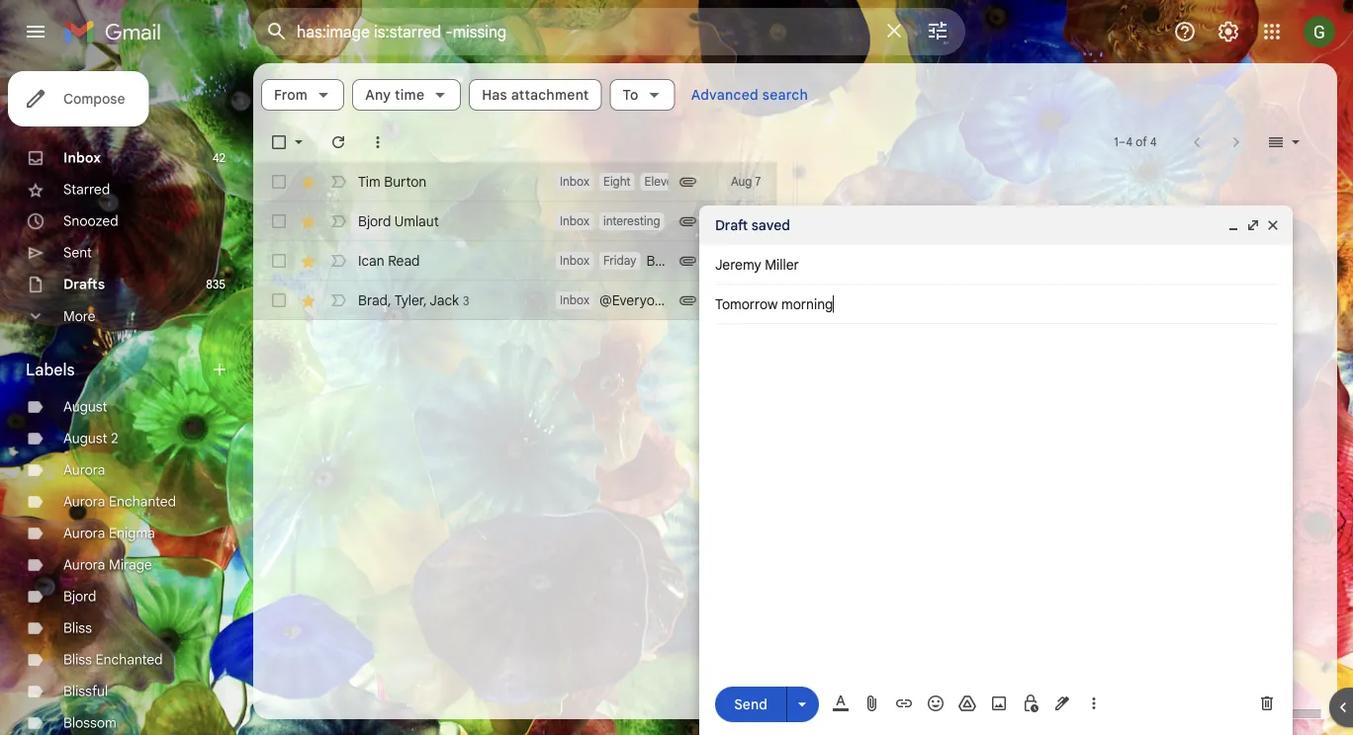 Task type: vqa. For each thing, say whether or not it's contained in the screenshot.
only.
no



Task type: describe. For each thing, give the bounding box(es) containing it.
miller
[[765, 256, 799, 274]]

tim burton row
[[253, 162, 777, 202]]

1
[[1114, 135, 1119, 150]]

aug for umlaut
[[731, 214, 752, 229]]

drafts link
[[63, 276, 105, 293]]

aurora for aurora "link"
[[63, 462, 105, 479]]

aurora mirage
[[63, 557, 152, 574]]

insert link ‪(⌘k)‬ image
[[894, 694, 914, 714]]

4 not important switch from the top
[[328, 291, 348, 311]]

support image
[[1173, 20, 1197, 44]]

7 for tim burton
[[755, 175, 761, 189]]

burton
[[384, 173, 427, 190]]

aug for burton
[[731, 175, 752, 189]]

aug 7 for burton
[[731, 175, 761, 189]]

bliss for bliss link
[[63, 620, 92, 638]]

tim
[[358, 173, 381, 190]]

no
[[965, 210, 985, 229]]

2 for august 2
[[111, 430, 118, 448]]

jul 27
[[730, 293, 761, 308]]

saved
[[752, 217, 790, 234]]

bjord umlaut
[[358, 213, 439, 230]]

blissful link
[[63, 684, 108, 701]]

bliss link
[[63, 620, 92, 638]]

advanced search options image
[[918, 11, 958, 50]]

labels
[[26, 360, 75, 380]]

bunny
[[646, 252, 686, 270]]

clear search image
[[874, 11, 914, 50]]

close image
[[1265, 218, 1281, 233]]

read
[[388, 252, 420, 270]]

1 4 from the left
[[1126, 135, 1133, 150]]

row containing brad
[[253, 281, 777, 321]]

–
[[1119, 135, 1126, 150]]

aurora mirage link
[[63, 557, 152, 574]]

brad
[[358, 292, 388, 309]]

pop out image
[[1245, 218, 1261, 233]]

aurora for aurora enigma
[[63, 525, 105, 543]]

advanced search button
[[683, 77, 816, 113]]

aurora for aurora mirage
[[63, 557, 105, 574]]

aurora enigma link
[[63, 525, 155, 543]]

left!
[[711, 292, 746, 309]]

to button
[[610, 79, 675, 111]]

no conversations selected
[[965, 210, 1155, 229]]

1 , from the left
[[388, 292, 391, 309]]

has attachment image for bunny
[[678, 251, 698, 271]]

inbox for interesting
[[560, 214, 589, 229]]

bjord for bjord umlaut
[[358, 213, 391, 230]]

starred link
[[63, 181, 110, 198]]

toggle confidential mode image
[[1021, 694, 1041, 714]]

aurora for aurora enchanted
[[63, 494, 105, 511]]

more button
[[0, 301, 237, 332]]

no conversations selected main content
[[253, 63, 1337, 720]]

bjord for bjord link
[[63, 589, 96, 606]]

more options image
[[1088, 694, 1100, 714]]

advanced search
[[691, 86, 808, 103]]

sent link
[[63, 244, 92, 262]]

blossom
[[63, 715, 116, 733]]

27
[[749, 293, 761, 308]]

enigma
[[109, 525, 155, 543]]

not important switch for tim burton
[[328, 172, 348, 192]]

2 for aug 2
[[755, 254, 761, 269]]

inbox for eight
[[560, 175, 589, 189]]

drafts
[[63, 276, 105, 293]]

more send options image
[[792, 695, 812, 715]]

Subject field
[[715, 295, 1277, 315]]

42
[[212, 151, 226, 166]]

brad , tyler , jack 3
[[358, 292, 469, 309]]

aurora enigma
[[63, 525, 155, 543]]

inbox for friday
[[560, 254, 589, 269]]

aug for read
[[731, 254, 752, 269]]

has attachment image inside tim burton row
[[678, 172, 698, 192]]

toggle split pane mode image
[[1266, 133, 1286, 152]]

enchanted for aurora enchanted
[[109, 494, 176, 511]]

jeremy miller
[[715, 256, 799, 274]]

draft saved
[[715, 217, 790, 234]]

bliss enchanted link
[[63, 652, 163, 669]]

of
[[1136, 135, 1147, 150]]

2 , from the left
[[423, 292, 427, 309]]

bjord link
[[63, 589, 96, 606]]

august 2 link
[[63, 430, 118, 448]]

@everyone:
[[599, 292, 674, 309]]

august link
[[63, 399, 107, 416]]

settings image
[[1217, 20, 1240, 44]]

friday
[[603, 254, 636, 269]]

1 – 4 of 4
[[1114, 135, 1157, 150]]

advanced
[[691, 86, 759, 103]]

insert photo image
[[989, 694, 1009, 714]]

attach files image
[[863, 694, 882, 714]]



Task type: locate. For each thing, give the bounding box(es) containing it.
Search mail text field
[[297, 22, 871, 42]]

3 aurora from the top
[[63, 525, 105, 543]]

tyler
[[394, 292, 423, 309]]

0 vertical spatial 2
[[755, 254, 761, 269]]

labels heading
[[26, 360, 210, 380]]

7 for bjord umlaut
[[755, 214, 761, 229]]

inbox left friday
[[560, 254, 589, 269]]

labels navigation
[[0, 63, 253, 736]]

draft
[[715, 217, 748, 234]]

1 has attachment image from the top
[[678, 172, 698, 192]]

inbox inside 'labels' navigation
[[63, 149, 101, 167]]

3
[[463, 294, 469, 308]]

0 vertical spatial bliss
[[63, 620, 92, 638]]

1 vertical spatial bliss
[[63, 652, 92, 669]]

blissful
[[63, 684, 108, 701]]

follow link to manage storage image
[[1121, 297, 1140, 317]]

2 aug from the top
[[731, 214, 752, 229]]

None search field
[[253, 8, 965, 55]]

2 aug 7 from the top
[[731, 214, 761, 229]]

aug 2
[[731, 254, 761, 269]]

has attachment button
[[469, 79, 602, 111]]

compose
[[63, 90, 125, 107]]

enchanted for bliss enchanted
[[96, 652, 163, 669]]

bjord up ican
[[358, 213, 391, 230]]

3 aug from the top
[[731, 254, 752, 269]]

3 has attachment image from the top
[[678, 291, 698, 311]]

aug up aug 2
[[731, 214, 752, 229]]

1 august from the top
[[63, 399, 107, 416]]

2 aurora from the top
[[63, 494, 105, 511]]

2 bliss from the top
[[63, 652, 92, 669]]

has attachment image
[[678, 212, 698, 231]]

aug 7 inside "bjord umlaut" row
[[731, 214, 761, 229]]

snoozed link
[[63, 213, 118, 230]]

tim burton
[[358, 173, 427, 190]]

send button
[[715, 687, 786, 723]]

2 row from the top
[[253, 281, 777, 321]]

not important switch inside tim burton row
[[328, 172, 348, 192]]

4 left of
[[1126, 135, 1133, 150]]

bliss for bliss enchanted
[[63, 652, 92, 669]]

2 vertical spatial aug
[[731, 254, 752, 269]]

jack
[[430, 292, 459, 309]]

umlaut
[[394, 213, 439, 230]]

not important switch
[[328, 172, 348, 192], [328, 212, 348, 231], [328, 251, 348, 271], [328, 291, 348, 311]]

2 inside 'labels' navigation
[[111, 430, 118, 448]]

2 august from the top
[[63, 430, 107, 448]]

main menu image
[[24, 20, 47, 44]]

snoozed
[[63, 213, 118, 230]]

2 vertical spatial has attachment image
[[678, 291, 698, 311]]

search
[[762, 86, 808, 103]]

aurora enchanted link
[[63, 494, 176, 511]]

7
[[755, 175, 761, 189], [755, 214, 761, 229]]

0 horizontal spatial 4
[[1126, 135, 1133, 150]]

insert signature image
[[1053, 694, 1072, 714]]

7 inside "bjord umlaut" row
[[755, 214, 761, 229]]

1 vertical spatial 7
[[755, 214, 761, 229]]

more
[[63, 308, 95, 325]]

1 vertical spatial enchanted
[[96, 652, 163, 669]]

inbox inside tim burton row
[[560, 175, 589, 189]]

has attachment image up two
[[678, 251, 698, 271]]

1 bliss from the top
[[63, 620, 92, 638]]

bjord
[[358, 213, 391, 230], [63, 589, 96, 606]]

has attachment image
[[678, 172, 698, 192], [678, 251, 698, 271], [678, 291, 698, 311]]

bliss down bjord link
[[63, 620, 92, 638]]

4
[[1126, 135, 1133, 150], [1150, 135, 1157, 150]]

1 horizontal spatial bjord
[[358, 213, 391, 230]]

august
[[63, 399, 107, 416], [63, 430, 107, 448]]

ican read
[[358, 252, 420, 270]]

0 vertical spatial bjord
[[358, 213, 391, 230]]

0 vertical spatial enchanted
[[109, 494, 176, 511]]

835
[[206, 277, 226, 292]]

0 vertical spatial august
[[63, 399, 107, 416]]

compose button
[[8, 71, 149, 127]]

not important switch for bjord umlaut
[[328, 212, 348, 231]]

0 horizontal spatial bjord
[[63, 589, 96, 606]]

aug
[[731, 175, 752, 189], [731, 214, 752, 229], [731, 254, 752, 269]]

send
[[734, 696, 767, 713]]

starred
[[63, 181, 110, 198]]

1 vertical spatial aug
[[731, 214, 752, 229]]

inbox
[[63, 149, 101, 167], [560, 175, 589, 189], [560, 214, 589, 229], [560, 254, 589, 269], [560, 293, 589, 308]]

draft saved dialog
[[699, 206, 1293, 736]]

2 inside no conversations selected main content
[[755, 254, 761, 269]]

has
[[482, 86, 507, 103]]

refresh image
[[328, 133, 348, 152]]

1 vertical spatial has attachment image
[[678, 251, 698, 271]]

not important switch inside "bjord umlaut" row
[[328, 212, 348, 231]]

row up 3
[[253, 241, 777, 281]]

august down august "link"
[[63, 430, 107, 448]]

two
[[677, 292, 708, 309]]

1 horizontal spatial ,
[[423, 292, 427, 309]]

bjord up bliss link
[[63, 589, 96, 606]]

minimize image
[[1226, 218, 1241, 233]]

, left tyler
[[388, 292, 391, 309]]

4 aurora from the top
[[63, 557, 105, 574]]

insert files using drive image
[[958, 694, 977, 714]]

has attachment image up has attachment icon on the right top
[[678, 172, 698, 192]]

insert emoji ‪(⌘⇧2)‬ image
[[926, 694, 946, 714]]

2 not important switch from the top
[[328, 212, 348, 231]]

enchanted up enigma
[[109, 494, 176, 511]]

inbox @everyone: two left!
[[560, 292, 746, 309]]

inbox link
[[63, 149, 101, 167]]

august up august 2
[[63, 399, 107, 416]]

aurora up bjord link
[[63, 557, 105, 574]]

selected
[[1093, 210, 1155, 229]]

aug 7 inside tim burton row
[[731, 175, 761, 189]]

aurora link
[[63, 462, 105, 479]]

aurora down august 2 link
[[63, 462, 105, 479]]

aug inside tim burton row
[[731, 175, 752, 189]]

2 has attachment image from the top
[[678, 251, 698, 271]]

1 not important switch from the top
[[328, 172, 348, 192]]

1 vertical spatial august
[[63, 430, 107, 448]]

0 vertical spatial 7
[[755, 175, 761, 189]]

inbox inside "bjord umlaut" row
[[560, 214, 589, 229]]

not important switch for ican read
[[328, 251, 348, 271]]

0 vertical spatial aug
[[731, 175, 752, 189]]

not important switch left tim
[[328, 172, 348, 192]]

4 right of
[[1150, 135, 1157, 150]]

row
[[253, 241, 777, 281], [253, 281, 777, 321]]

aug 7
[[731, 175, 761, 189], [731, 214, 761, 229]]

august for august 2
[[63, 430, 107, 448]]

1 horizontal spatial 2
[[755, 254, 761, 269]]

interesting
[[603, 214, 660, 229]]

eight
[[603, 175, 631, 189]]

eleven
[[645, 175, 680, 189]]

7 up draft saved on the top right of page
[[755, 175, 761, 189]]

0 horizontal spatial 2
[[111, 430, 118, 448]]

not important switch left bjord umlaut
[[328, 212, 348, 231]]

0 vertical spatial has attachment image
[[678, 172, 698, 192]]

not important switch left brad on the top left of the page
[[328, 291, 348, 311]]

has attachment image for @everyone: two left!
[[678, 291, 698, 311]]

bjord inside 'labels' navigation
[[63, 589, 96, 606]]

sent
[[63, 244, 92, 262]]

inbox up starred link
[[63, 149, 101, 167]]

bliss enchanted
[[63, 652, 163, 669]]

row down "bjord umlaut" row
[[253, 281, 777, 321]]

2 4 from the left
[[1150, 135, 1157, 150]]

3 not important switch from the top
[[328, 251, 348, 271]]

7 right "draft"
[[755, 214, 761, 229]]

blossom link
[[63, 715, 116, 733]]

aurora down aurora "link"
[[63, 494, 105, 511]]

conversations
[[989, 210, 1089, 229]]

1 aug from the top
[[731, 175, 752, 189]]

0 horizontal spatial ,
[[388, 292, 391, 309]]

1 vertical spatial aug 7
[[731, 214, 761, 229]]

2 7 from the top
[[755, 214, 761, 229]]

ican
[[358, 252, 384, 270]]

bliss
[[63, 620, 92, 638], [63, 652, 92, 669]]

aug inside "bjord umlaut" row
[[731, 214, 752, 229]]

1 horizontal spatial 4
[[1150, 135, 1157, 150]]

aug down "draft"
[[731, 254, 752, 269]]

aurora
[[63, 462, 105, 479], [63, 494, 105, 511], [63, 525, 105, 543], [63, 557, 105, 574]]

jeremy
[[715, 256, 761, 274]]

has attachment image left left!
[[678, 291, 698, 311]]

inbox inside inbox @everyone: two left!
[[560, 293, 589, 308]]

7 inside tim burton row
[[755, 175, 761, 189]]

enchanted up blissful link
[[96, 652, 163, 669]]

bliss down bliss link
[[63, 652, 92, 669]]

bjord inside row
[[358, 213, 391, 230]]

discard draft ‪(⌘⇧d)‬ image
[[1257, 694, 1277, 714]]

inbox left the eight
[[560, 175, 589, 189]]

inbox left interesting
[[560, 214, 589, 229]]

row containing ican read
[[253, 241, 777, 281]]

1 row from the top
[[253, 241, 777, 281]]

,
[[388, 292, 391, 309], [423, 292, 427, 309]]

aug 7 up aug 2
[[731, 214, 761, 229]]

enchanted
[[109, 494, 176, 511], [96, 652, 163, 669]]

inbox left @everyone:
[[560, 293, 589, 308]]

bjord umlaut row
[[253, 202, 777, 241]]

not important switch left ican
[[328, 251, 348, 271]]

august 2
[[63, 430, 118, 448]]

2
[[755, 254, 761, 269], [111, 430, 118, 448]]

1 aurora from the top
[[63, 462, 105, 479]]

aurora up aurora mirage
[[63, 525, 105, 543]]

, left jack
[[423, 292, 427, 309]]

aug 7 for umlaut
[[731, 214, 761, 229]]

1 aug 7 from the top
[[731, 175, 761, 189]]

attachment
[[511, 86, 589, 103]]

has attachment
[[482, 86, 589, 103]]

aurora enchanted
[[63, 494, 176, 511]]

august for august "link"
[[63, 399, 107, 416]]

jul
[[730, 293, 746, 308]]

1 vertical spatial 2
[[111, 430, 118, 448]]

search mail image
[[259, 14, 295, 49]]

aug up "draft"
[[731, 175, 752, 189]]

aug 7 up draft saved on the top right of page
[[731, 175, 761, 189]]

0 vertical spatial aug 7
[[731, 175, 761, 189]]

1 vertical spatial bjord
[[63, 589, 96, 606]]

1 7 from the top
[[755, 175, 761, 189]]

to
[[623, 86, 639, 103]]

mirage
[[109, 557, 152, 574]]



